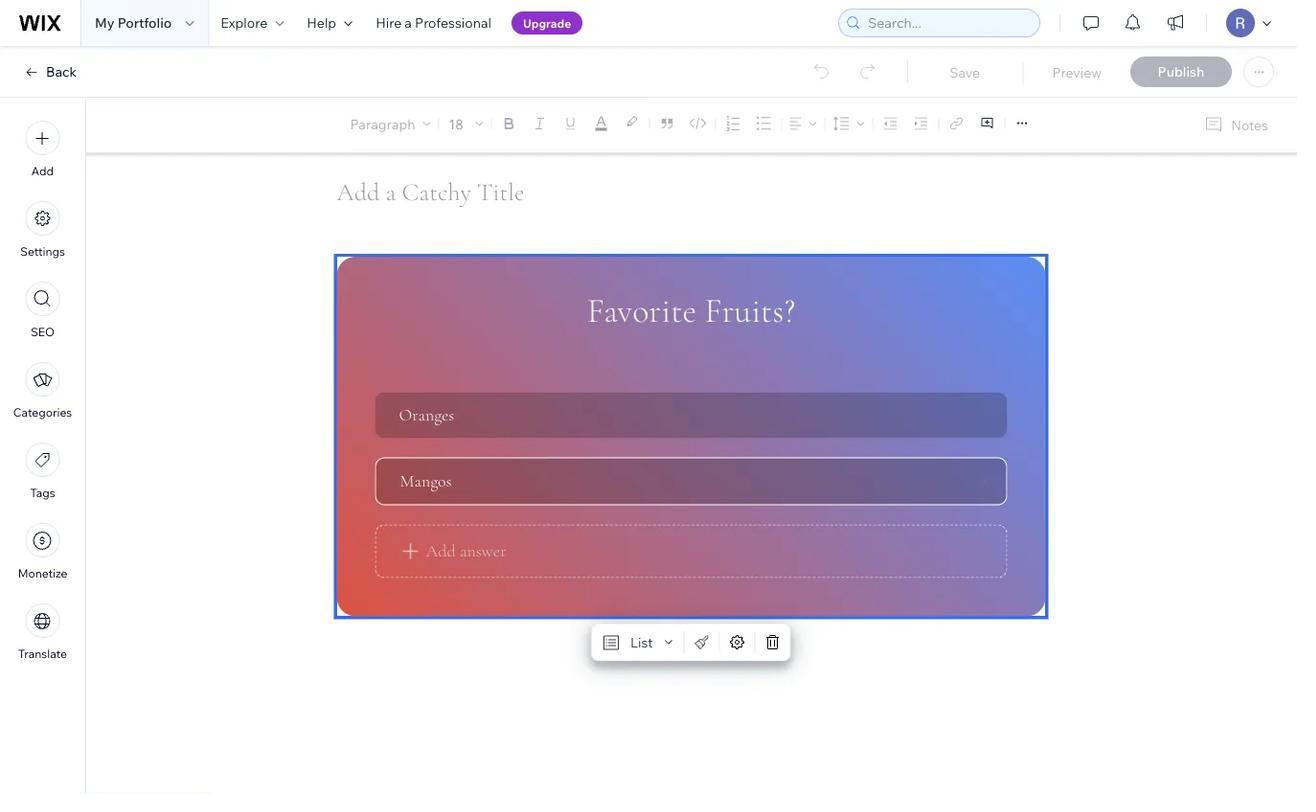 Task type: describe. For each thing, give the bounding box(es) containing it.
notes
[[1232, 116, 1269, 133]]

translate button
[[18, 604, 67, 661]]

seo
[[31, 325, 55, 339]]

upgrade
[[523, 16, 571, 30]]

Search... field
[[863, 10, 1034, 36]]

help button
[[295, 0, 364, 46]]

monetize
[[18, 566, 67, 581]]

Write an answer text field
[[375, 392, 1008, 438]]

add answer
[[426, 541, 507, 562]]

my
[[95, 14, 115, 31]]

a
[[405, 14, 412, 31]]

settings button
[[20, 201, 65, 259]]

tags button
[[25, 443, 60, 500]]

hire
[[376, 14, 402, 31]]

menu containing add
[[0, 109, 85, 673]]

Mangos text field
[[375, 458, 1008, 505]]

back
[[46, 63, 77, 80]]

settings
[[20, 244, 65, 259]]

monetize button
[[18, 523, 67, 581]]

hire a professional link
[[364, 0, 503, 46]]

Add a Catchy Title text field
[[337, 177, 1031, 208]]



Task type: vqa. For each thing, say whether or not it's contained in the screenshot.
Add answer's add
yes



Task type: locate. For each thing, give the bounding box(es) containing it.
categories button
[[13, 362, 72, 420]]

0 vertical spatial add
[[32, 164, 54, 178]]

back button
[[23, 63, 77, 81]]

add inside add button
[[32, 164, 54, 178]]

professional
[[415, 14, 492, 31]]

notes button
[[1197, 112, 1275, 138]]

help
[[307, 14, 337, 31]]

paragraph
[[350, 115, 415, 132]]

seo button
[[25, 282, 60, 339]]

Ask your question text field
[[375, 290, 1008, 373]]

hire a professional
[[376, 14, 492, 31]]

portfolio
[[118, 14, 172, 31]]

paragraph button
[[347, 110, 435, 137]]

upgrade button
[[512, 12, 583, 35]]

add left answer at left bottom
[[426, 541, 456, 562]]

1 horizontal spatial add
[[426, 541, 456, 562]]

list button
[[596, 629, 680, 656]]

0 horizontal spatial add
[[32, 164, 54, 178]]

add for add answer
[[426, 541, 456, 562]]

answer
[[460, 541, 507, 562]]

menu
[[0, 109, 85, 673]]

translate
[[18, 647, 67, 661]]

add for add
[[32, 164, 54, 178]]

list
[[631, 634, 653, 651]]

add answer button
[[375, 525, 1008, 578]]

explore
[[221, 14, 268, 31]]

add button
[[25, 121, 60, 178]]

add
[[32, 164, 54, 178], [426, 541, 456, 562]]

1 vertical spatial add
[[426, 541, 456, 562]]

add up settings button on the left
[[32, 164, 54, 178]]

categories
[[13, 405, 72, 420]]

my portfolio
[[95, 14, 172, 31]]

add inside add answer button
[[426, 541, 456, 562]]

tags
[[30, 486, 55, 500]]



